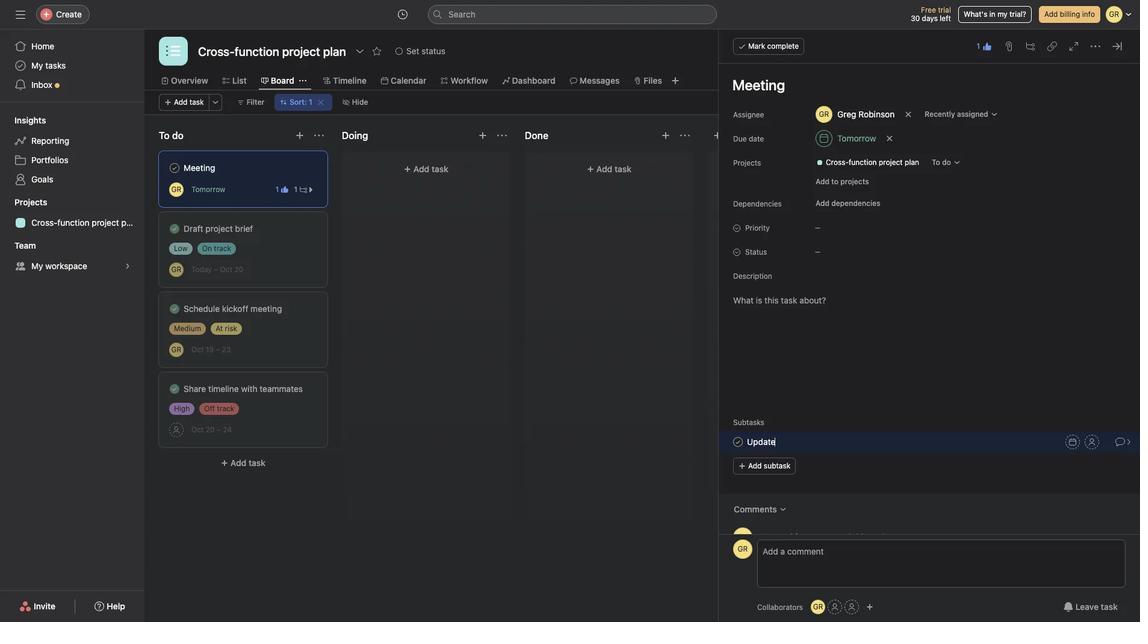 Task type: locate. For each thing, give the bounding box(es) containing it.
0 vertical spatial 20
[[235, 265, 243, 274]]

search button
[[428, 5, 717, 24]]

1 — from the top
[[816, 224, 821, 231]]

completed image up medium
[[167, 302, 182, 316]]

1 horizontal spatial projects
[[734, 158, 762, 167]]

1 vertical spatial completed checkbox
[[731, 435, 746, 449]]

completed image
[[167, 161, 182, 175], [167, 302, 182, 316], [731, 435, 746, 449]]

function up projects
[[849, 158, 877, 167]]

1 horizontal spatial robinson
[[859, 109, 895, 119]]

gr button down medium
[[169, 342, 184, 357]]

share timeline with teammates
[[184, 384, 303, 394]]

gr down comments
[[738, 545, 748, 554]]

insights element
[[0, 110, 145, 192]]

my
[[31, 60, 43, 70], [31, 261, 43, 271]]

gr down low
[[171, 265, 182, 274]]

0 vertical spatial cross-function project plan
[[827, 158, 920, 167]]

2 add task image from the left
[[478, 131, 488, 140]]

board link
[[261, 74, 295, 87]]

more section actions image
[[498, 131, 507, 140], [681, 131, 690, 140]]

0 vertical spatial completed checkbox
[[167, 161, 182, 175]]

gr down medium
[[171, 345, 182, 354]]

with
[[241, 384, 258, 394]]

at
[[216, 324, 223, 333]]

0 vertical spatial greg
[[838, 109, 857, 119]]

2 my from the top
[[31, 261, 43, 271]]

1 my from the top
[[31, 60, 43, 70]]

my left tasks
[[31, 60, 43, 70]]

gr left tomorrow button
[[171, 185, 182, 194]]

project down clear due date icon
[[879, 158, 903, 167]]

my tasks link
[[7, 56, 137, 75]]

– right 19
[[216, 345, 220, 354]]

1 vertical spatial plan
[[121, 217, 138, 228]]

0 horizontal spatial function
[[57, 217, 89, 228]]

1 vertical spatial cross-function project plan
[[31, 217, 138, 228]]

None text field
[[195, 40, 349, 62]]

tomorrow inside dropdown button
[[838, 133, 877, 143]]

main content
[[719, 64, 1141, 562]]

dashboard link
[[503, 74, 556, 87]]

subtask
[[764, 461, 791, 470]]

add or remove collaborators image
[[867, 604, 874, 611]]

more section actions image left due
[[681, 131, 690, 140]]

30
[[912, 14, 921, 23]]

–
[[214, 265, 218, 274], [216, 345, 220, 354], [217, 425, 221, 434]]

1 button inside meeting dialog
[[974, 38, 996, 55]]

— inside dropdown button
[[816, 248, 821, 255]]

gr for gr button under comments
[[738, 545, 748, 554]]

0 vertical spatial cross-
[[827, 158, 849, 167]]

oct left 24 on the left of page
[[192, 425, 204, 434]]

task
[[190, 98, 204, 107], [432, 164, 449, 174], [615, 164, 632, 174], [249, 458, 266, 468], [871, 532, 888, 542], [1102, 602, 1119, 612]]

my tasks
[[31, 60, 66, 70]]

completed checkbox left share
[[167, 382, 182, 396]]

1 completed image from the top
[[167, 222, 182, 236]]

oct down on track
[[220, 265, 233, 274]]

1 add task image from the left
[[295, 131, 305, 140]]

Completed checkbox
[[167, 161, 182, 175], [167, 222, 182, 236], [167, 382, 182, 396]]

0 horizontal spatial robinson
[[780, 532, 819, 542]]

full screen image
[[1070, 42, 1080, 51]]

filter button
[[232, 94, 270, 111]]

— up — dropdown button
[[816, 224, 821, 231]]

to do
[[159, 130, 184, 141]]

add to projects
[[816, 177, 870, 186]]

completed image
[[167, 222, 182, 236], [167, 382, 182, 396]]

tomorrow down meeting
[[192, 185, 225, 194]]

0 vertical spatial projects
[[734, 158, 762, 167]]

0 vertical spatial plan
[[905, 158, 920, 167]]

1 vertical spatial –
[[216, 345, 220, 354]]

more section actions image for doing
[[498, 131, 507, 140]]

to do button
[[927, 154, 967, 171]]

completed checkbox left meeting
[[167, 161, 182, 175]]

function up teams element
[[57, 217, 89, 228]]

subtasks
[[734, 418, 765, 427]]

completed image left meeting
[[167, 161, 182, 175]]

add task image
[[295, 131, 305, 140], [478, 131, 488, 140], [661, 131, 671, 140]]

0 horizontal spatial plan
[[121, 217, 138, 228]]

2 more section actions image from the left
[[681, 131, 690, 140]]

Task Name text field
[[725, 71, 1127, 99]]

1 horizontal spatial 20
[[235, 265, 243, 274]]

0 horizontal spatial cross-
[[31, 217, 57, 228]]

0 vertical spatial my
[[31, 60, 43, 70]]

project up teams element
[[92, 217, 119, 228]]

0 horizontal spatial greg
[[758, 532, 778, 542]]

invite button
[[11, 596, 63, 617]]

gr right collaborators
[[814, 602, 824, 611]]

search list box
[[428, 5, 717, 24]]

1 horizontal spatial plan
[[905, 158, 920, 167]]

oct for share
[[192, 425, 204, 434]]

2 vertical spatial –
[[217, 425, 221, 434]]

1 horizontal spatial tomorrow
[[838, 133, 877, 143]]

2 vertical spatial completed checkbox
[[167, 382, 182, 396]]

close details image
[[1113, 42, 1123, 51]]

cross- down projects 'dropdown button' on the left of page
[[31, 217, 57, 228]]

2 horizontal spatial add task image
[[661, 131, 671, 140]]

description
[[734, 272, 773, 281]]

at risk
[[216, 324, 237, 333]]

0 horizontal spatial cross-function project plan
[[31, 217, 138, 228]]

1 vertical spatial completed checkbox
[[167, 222, 182, 236]]

search
[[449, 9, 476, 19]]

completed checkbox for meeting
[[167, 161, 182, 175]]

goals link
[[7, 170, 137, 189]]

completed checkbox for draft project brief
[[167, 222, 182, 236]]

projects down goals
[[14, 197, 47, 207]]

add subtask image
[[1027, 42, 1036, 51]]

1 vertical spatial robinson
[[780, 532, 819, 542]]

1 vertical spatial my
[[31, 261, 43, 271]]

2 completed checkbox from the top
[[167, 222, 182, 236]]

leave
[[1076, 602, 1100, 612]]

1
[[977, 42, 981, 51], [309, 98, 312, 107], [276, 185, 279, 194], [294, 185, 298, 194]]

plan left "to"
[[905, 158, 920, 167]]

add task image left done
[[478, 131, 488, 140]]

add to projects button
[[811, 173, 875, 190]]

greg up tomorrow dropdown button
[[838, 109, 857, 119]]

1 horizontal spatial greg
[[838, 109, 857, 119]]

my inside global element
[[31, 60, 43, 70]]

add billing info
[[1045, 10, 1096, 19]]

draft project brief
[[184, 223, 253, 234]]

messages link
[[570, 74, 620, 87]]

hide button
[[337, 94, 374, 111]]

—
[[816, 224, 821, 231], [816, 248, 821, 255]]

0 vertical spatial cross-function project plan link
[[812, 157, 925, 169]]

robinson
[[859, 109, 895, 119], [780, 532, 819, 542]]

1 completed checkbox from the top
[[167, 161, 182, 175]]

Completed checkbox
[[167, 302, 182, 316], [731, 435, 746, 449]]

1 button
[[974, 38, 996, 55], [273, 183, 291, 195], [291, 183, 317, 195]]

in
[[990, 10, 996, 19]]

20 right today
[[235, 265, 243, 274]]

add inside 'button'
[[1045, 10, 1059, 19]]

my down team
[[31, 261, 43, 271]]

1 vertical spatial —
[[816, 248, 821, 255]]

1 vertical spatial 20
[[206, 425, 215, 434]]

oct
[[220, 265, 233, 274], [192, 345, 204, 354], [192, 425, 204, 434]]

1 vertical spatial completed image
[[167, 302, 182, 316]]

– for kickoff
[[216, 345, 220, 354]]

1 horizontal spatial completed checkbox
[[731, 435, 746, 449]]

completed image for share timeline with teammates
[[167, 382, 182, 396]]

add task image left more section actions image
[[295, 131, 305, 140]]

2 vertical spatial oct
[[192, 425, 204, 434]]

cross-function project plan inside main content
[[827, 158, 920, 167]]

1 vertical spatial track
[[217, 404, 235, 413]]

completed image down subtasks
[[731, 435, 746, 449]]

clear due date image
[[887, 135, 894, 142]]

draft
[[184, 223, 203, 234]]

teammates
[[260, 384, 303, 394]]

completed image for meeting
[[167, 161, 182, 175]]

completed image left share
[[167, 382, 182, 396]]

trial
[[939, 5, 952, 14]]

cross-function project plan up teams element
[[31, 217, 138, 228]]

0 vertical spatial completed checkbox
[[167, 302, 182, 316]]

0 vertical spatial tomorrow
[[838, 133, 877, 143]]

off track
[[204, 404, 235, 413]]

1 horizontal spatial cross-
[[827, 158, 849, 167]]

robinson for greg robinson
[[859, 109, 895, 119]]

1 vertical spatial tomorrow
[[192, 185, 225, 194]]

1 vertical spatial cross-
[[31, 217, 57, 228]]

add
[[1045, 10, 1059, 19], [174, 98, 188, 107], [414, 164, 430, 174], [597, 164, 613, 174], [816, 177, 830, 186], [816, 199, 830, 208], [231, 458, 247, 468], [749, 461, 762, 470]]

dependencies
[[734, 199, 782, 208]]

greg inside dropdown button
[[838, 109, 857, 119]]

0 horizontal spatial completed checkbox
[[167, 302, 182, 316]]

completed image left draft
[[167, 222, 182, 236]]

history image
[[398, 10, 408, 19]]

1 vertical spatial greg
[[758, 532, 778, 542]]

gr for gr button underneath medium
[[171, 345, 182, 354]]

my
[[998, 10, 1008, 19]]

reporting
[[31, 136, 69, 146]]

completed checkbox up medium
[[167, 302, 182, 316]]

1 horizontal spatial function
[[849, 158, 877, 167]]

my for my workspace
[[31, 261, 43, 271]]

1 vertical spatial cross-function project plan link
[[7, 213, 138, 233]]

more section actions image left done
[[498, 131, 507, 140]]

calendar link
[[381, 74, 427, 87]]

completed checkbox left draft
[[167, 222, 182, 236]]

completed image for schedule kickoff meeting
[[167, 302, 182, 316]]

home link
[[7, 37, 137, 56]]

cross- up to
[[827, 158, 849, 167]]

robinson inside dropdown button
[[859, 109, 895, 119]]

2 completed image from the top
[[167, 382, 182, 396]]

portfolios
[[31, 155, 68, 165]]

plan inside projects element
[[121, 217, 138, 228]]

— inside popup button
[[816, 224, 821, 231]]

mark complete button
[[734, 38, 805, 55]]

1 horizontal spatial add task image
[[478, 131, 488, 140]]

plan up "see details, my workspace" icon
[[121, 217, 138, 228]]

2 — from the top
[[816, 248, 821, 255]]

kickoff
[[222, 304, 248, 314]]

on track
[[202, 244, 231, 253]]

cross-function project plan link up teams element
[[7, 213, 138, 233]]

3 completed checkbox from the top
[[167, 382, 182, 396]]

track right on
[[214, 244, 231, 253]]

workflow
[[451, 75, 488, 86]]

tab actions image
[[299, 77, 307, 84]]

1 more section actions image from the left
[[498, 131, 507, 140]]

add dependencies button
[[811, 195, 887, 212]]

20 left 24 on the left of page
[[206, 425, 215, 434]]

cross-function project plan link up projects
[[812, 157, 925, 169]]

add inside "button"
[[816, 199, 830, 208]]

— down — popup button
[[816, 248, 821, 255]]

days
[[923, 14, 939, 23]]

plan inside main content
[[905, 158, 920, 167]]

robinson left created
[[780, 532, 819, 542]]

see details, my workspace image
[[124, 263, 131, 270]]

0 horizontal spatial projects
[[14, 197, 47, 207]]

0 vertical spatial robinson
[[859, 109, 895, 119]]

– left 24 on the left of page
[[217, 425, 221, 434]]

projects inside main content
[[734, 158, 762, 167]]

0 vertical spatial track
[[214, 244, 231, 253]]

gr button down low
[[169, 262, 184, 277]]

completed checkbox down subtasks
[[731, 435, 746, 449]]

project inside main content
[[879, 158, 903, 167]]

tomorrow down greg robinson dropdown button at the top right
[[838, 133, 877, 143]]

1 vertical spatial completed image
[[167, 382, 182, 396]]

cross-function project plan up projects
[[827, 158, 920, 167]]

0 horizontal spatial cross-function project plan link
[[7, 213, 138, 233]]

add task
[[174, 98, 204, 107], [414, 164, 449, 174], [597, 164, 632, 174], [231, 458, 266, 468]]

project up on track
[[206, 223, 233, 234]]

oct for schedule
[[192, 345, 204, 354]]

free trial 30 days left
[[912, 5, 952, 23]]

cross-function project plan
[[827, 158, 920, 167], [31, 217, 138, 228]]

0 vertical spatial oct
[[220, 265, 233, 274]]

0 horizontal spatial more section actions image
[[498, 131, 507, 140]]

inbox link
[[7, 75, 137, 95]]

projects down due date
[[734, 158, 762, 167]]

1 vertical spatial function
[[57, 217, 89, 228]]

3 add task image from the left
[[661, 131, 671, 140]]

main content containing greg robinson
[[719, 64, 1141, 562]]

oct 19 – 23
[[192, 345, 231, 354]]

meeting
[[251, 304, 282, 314]]

robinson for greg robinson created this task · just now
[[780, 532, 819, 542]]

1 vertical spatial projects
[[14, 197, 47, 207]]

2 horizontal spatial project
[[879, 158, 903, 167]]

1 horizontal spatial project
[[206, 223, 233, 234]]

schedule
[[184, 304, 220, 314]]

sort: 1 button
[[275, 94, 332, 111]]

1 horizontal spatial cross-function project plan
[[827, 158, 920, 167]]

complete
[[768, 42, 800, 51]]

robinson up clear due date icon
[[859, 109, 895, 119]]

add task image down add tab icon
[[661, 131, 671, 140]]

greg for greg robinson
[[838, 109, 857, 119]]

0 horizontal spatial add task image
[[295, 131, 305, 140]]

my for my tasks
[[31, 60, 43, 70]]

greg down comments dropdown button
[[758, 532, 778, 542]]

1 horizontal spatial more section actions image
[[681, 131, 690, 140]]

board
[[271, 75, 295, 86]]

remove assignee image
[[906, 111, 913, 118]]

more section actions image for done
[[681, 131, 690, 140]]

greg robinson link
[[758, 532, 819, 542]]

help
[[107, 601, 125, 611]]

team button
[[0, 240, 36, 252]]

0 vertical spatial completed image
[[167, 222, 182, 236]]

track
[[214, 244, 231, 253], [217, 404, 235, 413]]

0 vertical spatial function
[[849, 158, 877, 167]]

track right off
[[217, 404, 235, 413]]

add to starred image
[[372, 46, 382, 56]]

oct left 19
[[192, 345, 204, 354]]

0 vertical spatial completed image
[[167, 161, 182, 175]]

task inside main content
[[871, 532, 888, 542]]

function
[[849, 158, 877, 167], [57, 217, 89, 228]]

today
[[192, 265, 212, 274]]

reporting link
[[7, 131, 137, 151]]

hide sidebar image
[[16, 10, 25, 19]]

projects
[[841, 177, 870, 186]]

add dependencies
[[816, 199, 881, 208]]

copy task link image
[[1048, 42, 1058, 51]]

timeline
[[333, 75, 367, 86]]

add task button
[[159, 94, 209, 111], [349, 158, 504, 180], [533, 158, 687, 180], [159, 452, 328, 474]]

today – oct 20
[[192, 265, 243, 274]]

– right today
[[214, 265, 218, 274]]

my inside teams element
[[31, 261, 43, 271]]

completed image for draft project brief
[[167, 222, 182, 236]]

0 vertical spatial —
[[816, 224, 821, 231]]

1 vertical spatial oct
[[192, 345, 204, 354]]



Task type: vqa. For each thing, say whether or not it's contained in the screenshot.
add question description
no



Task type: describe. For each thing, give the bounding box(es) containing it.
assigned
[[958, 110, 989, 119]]

comments button
[[727, 499, 795, 520]]

function inside projects element
[[57, 217, 89, 228]]

attachments: add a file to this task, meeting image
[[1005, 42, 1014, 51]]

doing
[[342, 130, 368, 141]]

add task image for doing
[[478, 131, 488, 140]]

due
[[734, 134, 747, 143]]

24
[[223, 425, 232, 434]]

portfolios link
[[7, 151, 137, 170]]

timeline
[[208, 384, 239, 394]]

priority
[[746, 223, 770, 233]]

medium
[[174, 324, 201, 333]]

add subtask
[[749, 461, 791, 470]]

workflow link
[[441, 74, 488, 87]]

mark complete
[[749, 42, 800, 51]]

gr button down meeting
[[169, 182, 184, 197]]

what's
[[964, 10, 988, 19]]

trial?
[[1010, 10, 1027, 19]]

0 horizontal spatial project
[[92, 217, 119, 228]]

hide
[[352, 98, 368, 107]]

more actions for this task image
[[1092, 42, 1101, 51]]

greg robinson created this task · just now
[[758, 532, 925, 542]]

add task image for to do
[[295, 131, 305, 140]]

recently assigned
[[925, 110, 989, 119]]

set status button
[[390, 43, 451, 60]]

function inside main content
[[849, 158, 877, 167]]

low
[[174, 244, 188, 253]]

status
[[746, 248, 768, 257]]

— button
[[811, 219, 883, 236]]

track for project
[[214, 244, 231, 253]]

insights button
[[0, 114, 46, 127]]

0 vertical spatial –
[[214, 265, 218, 274]]

comments
[[734, 504, 778, 514]]

meeting
[[184, 163, 215, 173]]

brief
[[235, 223, 253, 234]]

teams element
[[0, 235, 145, 278]]

tomorrow button
[[811, 128, 882, 149]]

free
[[922, 5, 937, 14]]

19
[[206, 345, 214, 354]]

set status
[[407, 46, 446, 56]]

dependencies
[[832, 199, 881, 208]]

1 inside sort: 1 dropdown button
[[309, 98, 312, 107]]

files
[[644, 75, 663, 86]]

greg robinson button
[[811, 104, 901, 125]]

23
[[222, 345, 231, 354]]

show options image
[[355, 46, 365, 56]]

to do
[[933, 158, 952, 167]]

set
[[407, 46, 420, 56]]

overview
[[171, 75, 208, 86]]

gr for gr button underneath low
[[171, 265, 182, 274]]

gr for gr button right of collaborators
[[814, 602, 824, 611]]

gr button right collaborators
[[812, 600, 826, 614]]

leave task button
[[1056, 596, 1127, 618]]

greg robinson
[[838, 109, 895, 119]]

what's in my trial?
[[964, 10, 1027, 19]]

add billing info button
[[1040, 6, 1101, 23]]

completed checkbox inside main content
[[731, 435, 746, 449]]

·
[[890, 532, 892, 542]]

– for timeline
[[217, 425, 221, 434]]

on
[[202, 244, 212, 253]]

calendar
[[391, 75, 427, 86]]

clear image
[[317, 99, 325, 106]]

off
[[204, 404, 215, 413]]

list image
[[166, 44, 181, 58]]

leave task
[[1076, 602, 1119, 612]]

assignee
[[734, 110, 765, 119]]

more section actions image
[[314, 131, 324, 140]]

create button
[[36, 5, 90, 24]]

cross-function project plan inside projects element
[[31, 217, 138, 228]]

sort: 1
[[290, 98, 312, 107]]

recently assigned button
[[920, 106, 1004, 123]]

— for priority
[[816, 224, 821, 231]]

create
[[56, 9, 82, 19]]

0 horizontal spatial 20
[[206, 425, 215, 434]]

task inside the leave task button
[[1102, 602, 1119, 612]]

cross- inside main content
[[827, 158, 849, 167]]

0 horizontal spatial tomorrow
[[192, 185, 225, 194]]

list link
[[223, 74, 247, 87]]

team
[[14, 240, 36, 251]]

cross-function project plan link inside projects element
[[7, 213, 138, 233]]

left
[[941, 14, 952, 23]]

what's in my trial? button
[[959, 6, 1033, 23]]

— for status
[[816, 248, 821, 255]]

created
[[821, 532, 852, 542]]

meeting dialog
[[719, 30, 1141, 622]]

goals
[[31, 174, 53, 184]]

timeline link
[[323, 74, 367, 87]]

projects inside projects 'dropdown button'
[[14, 197, 47, 207]]

do
[[943, 158, 952, 167]]

more actions image
[[212, 99, 219, 106]]

2 vertical spatial completed image
[[731, 435, 746, 449]]

oct 20 – 24
[[192, 425, 232, 434]]

add subtask button
[[734, 458, 797, 475]]

my workspace
[[31, 261, 87, 271]]

insights
[[14, 115, 46, 125]]

Task Name text field
[[748, 436, 776, 449]]

tasks
[[45, 60, 66, 70]]

gr for gr button underneath meeting
[[171, 185, 182, 194]]

greg for greg robinson created this task · just now
[[758, 532, 778, 542]]

info
[[1083, 10, 1096, 19]]

date
[[749, 134, 765, 143]]

cross- inside projects element
[[31, 217, 57, 228]]

1 inside 1 button
[[977, 42, 981, 51]]

global element
[[0, 30, 145, 102]]

done
[[525, 130, 549, 141]]

my workspace link
[[7, 257, 137, 276]]

inbox
[[31, 80, 52, 90]]

1 horizontal spatial cross-function project plan link
[[812, 157, 925, 169]]

projects button
[[0, 196, 47, 208]]

home
[[31, 41, 54, 51]]

collaborators
[[758, 603, 804, 612]]

projects element
[[0, 192, 145, 235]]

due date
[[734, 134, 765, 143]]

add task image for done
[[661, 131, 671, 140]]

track for timeline
[[217, 404, 235, 413]]

add tab image
[[671, 76, 681, 86]]

this
[[854, 532, 868, 542]]

gr button down comments
[[734, 540, 753, 559]]

billing
[[1061, 10, 1081, 19]]

completed checkbox for share timeline with teammates
[[167, 382, 182, 396]]



